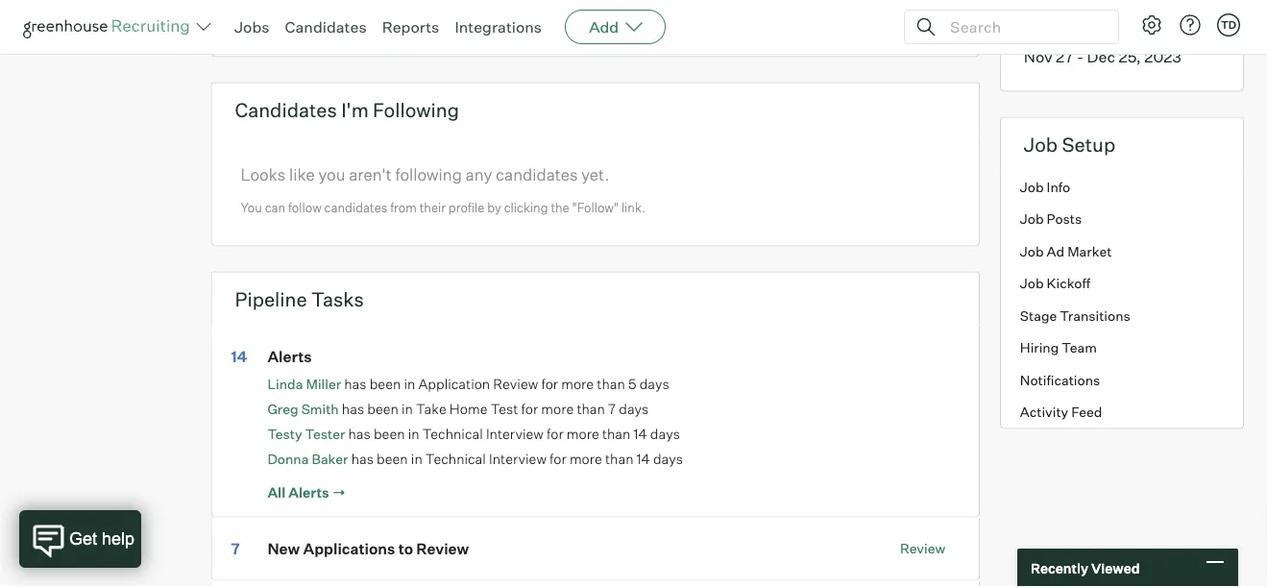Task type: vqa. For each thing, say whether or not it's contained in the screenshot.
Hiring
yes



Task type: locate. For each thing, give the bounding box(es) containing it.
alerts
[[268, 347, 312, 366], [289, 484, 329, 501]]

candidates
[[496, 164, 578, 184], [324, 200, 388, 215]]

7 link
[[231, 540, 265, 558]]

been right baker
[[377, 450, 408, 468]]

new applications to review
[[268, 540, 469, 558]]

0 vertical spatial candidates
[[496, 164, 578, 184]]

job ad market
[[1020, 243, 1112, 260]]

testy
[[268, 426, 302, 443]]

tester
[[305, 426, 345, 443]]

aren't
[[349, 164, 392, 184]]

team
[[1062, 339, 1097, 356]]

their
[[420, 200, 446, 215]]

ad
[[1047, 243, 1065, 260]]

stage transitions link
[[1001, 300, 1244, 332]]

7
[[608, 400, 616, 418], [231, 540, 240, 558]]

job left ad
[[1020, 243, 1044, 260]]

looks like you aren't following any candidates yet.
[[241, 164, 610, 184]]

1 vertical spatial technical
[[426, 450, 486, 468]]

any
[[466, 164, 492, 184]]

candidates up like
[[235, 98, 337, 122]]

1 vertical spatial candidates
[[324, 200, 388, 215]]

pipeline tasks
[[235, 287, 364, 311]]

has right miller
[[344, 375, 367, 393]]

recently viewed
[[1031, 560, 1140, 576]]

notifications
[[1020, 372, 1101, 388]]

learn
[[884, 13, 920, 29]]

1 vertical spatial 14
[[634, 425, 647, 443]]

application
[[419, 375, 490, 393]]

job inside 'link'
[[1020, 275, 1044, 292]]

job up stage
[[1020, 275, 1044, 292]]

jobs link
[[234, 17, 270, 37]]

25,
[[1119, 47, 1141, 66]]

→
[[332, 484, 346, 501]]

job for job kickoff
[[1020, 275, 1044, 292]]

testy tester link
[[268, 426, 345, 443]]

0 vertical spatial 7
[[608, 400, 616, 418]]

take
[[416, 400, 447, 418]]

job ad market link
[[1001, 235, 1244, 267]]

0 vertical spatial 14
[[231, 347, 247, 366]]

alerts left →
[[289, 484, 329, 501]]

average
[[554, 14, 601, 29]]

5
[[629, 375, 637, 393]]

info
[[1047, 178, 1071, 195]]

1 vertical spatial candidates
[[235, 98, 337, 122]]

stage
[[1020, 307, 1057, 324]]

from
[[390, 200, 417, 215]]

linda
[[268, 376, 303, 393]]

reports
[[382, 17, 440, 37]]

1 horizontal spatial 7
[[608, 400, 616, 418]]

1 vertical spatial 7
[[231, 540, 240, 558]]

i'm
[[341, 98, 369, 122]]

pipeline
[[235, 287, 307, 311]]

good
[[721, 14, 752, 29]]

been left 'take'
[[367, 400, 399, 418]]

0 horizontal spatial review
[[416, 540, 469, 558]]

job left info
[[1020, 178, 1044, 195]]

days
[[640, 375, 670, 393], [619, 400, 649, 418], [650, 425, 680, 443], [653, 450, 683, 468]]

"follow"
[[572, 200, 619, 215]]

than
[[597, 375, 625, 393], [577, 400, 605, 418], [602, 425, 631, 443], [605, 450, 634, 468]]

candidates down aren't
[[324, 200, 388, 215]]

learn more
[[884, 13, 955, 29]]

you
[[319, 164, 345, 184]]

yet.
[[582, 164, 610, 184]]

job left posts
[[1020, 211, 1044, 227]]

candidates up clicking
[[496, 164, 578, 184]]

following
[[373, 98, 459, 122]]

predicted
[[1024, 28, 1084, 43]]

kickoff
[[1047, 275, 1091, 292]]

test
[[491, 400, 518, 418]]

job for job ad market
[[1020, 243, 1044, 260]]

job kickoff link
[[1001, 267, 1244, 300]]

job up job info
[[1024, 132, 1058, 156]]

by
[[487, 200, 502, 215]]

for
[[541, 375, 558, 393], [521, 400, 538, 418], [547, 425, 564, 443], [550, 450, 567, 468]]

more
[[923, 13, 955, 29]]

candidates
[[285, 17, 367, 37], [235, 98, 337, 122]]

1 horizontal spatial candidates
[[496, 164, 578, 184]]

1 horizontal spatial review
[[493, 375, 538, 393]]

candidates link
[[285, 17, 367, 37]]

to
[[398, 540, 413, 558]]

quality
[[666, 14, 706, 29]]

activity
[[1020, 404, 1069, 421]]

job kickoff
[[1020, 275, 1091, 292]]

greg
[[268, 401, 299, 418]]

setup
[[1062, 132, 1116, 156]]

2 vertical spatial 14
[[637, 450, 650, 468]]

all alerts →
[[268, 484, 346, 501]]

candidates right jobs
[[285, 17, 367, 37]]

-
[[1077, 47, 1084, 66]]

alerts up linda
[[268, 347, 312, 366]]

more
[[561, 375, 594, 393], [541, 400, 574, 418], [567, 425, 599, 443], [570, 450, 602, 468]]

0 vertical spatial candidates
[[285, 17, 367, 37]]

donna baker link
[[268, 451, 348, 468]]

0 horizontal spatial candidates
[[324, 200, 388, 215]]

job info link
[[1001, 171, 1244, 203]]

job for job posts
[[1020, 211, 1044, 227]]

candidate
[[604, 14, 663, 29]]

td
[[1221, 18, 1237, 31]]

like
[[289, 164, 315, 184]]

market
[[1068, 243, 1112, 260]]

stage transitions
[[1020, 307, 1131, 324]]

0 vertical spatial technical
[[423, 425, 483, 443]]



Task type: describe. For each thing, give the bounding box(es) containing it.
td button
[[1214, 10, 1245, 40]]

home
[[450, 400, 488, 418]]

add button
[[565, 10, 666, 44]]

jobs
[[234, 17, 270, 37]]

all alerts → link
[[268, 483, 346, 502]]

profile
[[449, 200, 485, 215]]

activity feed
[[1020, 404, 1103, 421]]

candidates for candidates link
[[285, 17, 367, 37]]

applications
[[303, 540, 395, 558]]

has right baker
[[351, 450, 374, 468]]

smith
[[301, 401, 339, 418]]

job posts link
[[1001, 203, 1244, 235]]

linda miller link
[[268, 376, 341, 393]]

1 vertical spatial alerts
[[289, 484, 329, 501]]

start
[[1086, 28, 1115, 43]]

donna
[[268, 451, 309, 468]]

hiring
[[1020, 339, 1059, 356]]

all
[[268, 484, 286, 501]]

dec
[[1087, 47, 1116, 66]]

Search text field
[[946, 13, 1101, 41]]

td button
[[1218, 13, 1241, 37]]

follow
[[288, 200, 322, 215]]

average candidate quality
[[554, 14, 706, 29]]

posts
[[1047, 211, 1082, 227]]

looks
[[241, 164, 286, 184]]

baker
[[312, 451, 348, 468]]

job setup
[[1024, 132, 1116, 156]]

job for job setup
[[1024, 132, 1058, 156]]

you can follow candidates from their profile by clicking the "follow" link.
[[241, 200, 646, 215]]

14 link
[[231, 347, 265, 366]]

miller
[[306, 376, 341, 393]]

review link
[[901, 540, 946, 557]]

can
[[265, 200, 286, 215]]

has right tester
[[348, 425, 371, 443]]

hiring team
[[1020, 339, 1097, 356]]

hiring team link
[[1001, 332, 1244, 364]]

the
[[551, 200, 570, 215]]

activity feed link
[[1001, 396, 1244, 428]]

integrations link
[[455, 17, 542, 37]]

tasks
[[311, 287, 364, 311]]

job info
[[1020, 178, 1071, 195]]

linda miller has been in application review for more than 5 days greg smith has been in take home test for more than 7 days testy tester has been in technical interview for more than 14 days donna baker has been in technical interview for more than 14 days
[[268, 375, 683, 468]]

you
[[241, 200, 262, 215]]

0 vertical spatial alerts
[[268, 347, 312, 366]]

2 horizontal spatial review
[[901, 540, 946, 557]]

predicted start date nov 27 - dec 25, 2023
[[1024, 28, 1182, 66]]

configure image
[[1141, 13, 1164, 37]]

new
[[268, 540, 300, 558]]

0 horizontal spatial 7
[[231, 540, 240, 558]]

candidates i'm following
[[235, 98, 459, 122]]

feed
[[1072, 404, 1103, 421]]

1 vertical spatial interview
[[489, 450, 547, 468]]

transitions
[[1060, 307, 1131, 324]]

learn more link
[[884, 13, 955, 29]]

0 vertical spatial interview
[[486, 425, 544, 443]]

notifications link
[[1001, 364, 1244, 396]]

add
[[589, 17, 619, 37]]

job for job info
[[1020, 178, 1044, 195]]

candidates for candidates i'm following
[[235, 98, 337, 122]]

7 inside linda miller has been in application review for more than 5 days greg smith has been in take home test for more than 7 days testy tester has been in technical interview for more than 14 days donna baker has been in technical interview for more than 14 days
[[608, 400, 616, 418]]

viewed
[[1092, 560, 1140, 576]]

date
[[1118, 28, 1145, 43]]

link.
[[622, 200, 646, 215]]

clicking
[[504, 200, 548, 215]]

following
[[395, 164, 462, 184]]

job posts
[[1020, 211, 1082, 227]]

greenhouse recruiting image
[[23, 15, 196, 38]]

greg smith link
[[268, 401, 339, 418]]

nov
[[1024, 47, 1053, 66]]

reports link
[[382, 17, 440, 37]]

been right miller
[[370, 375, 401, 393]]

been right tester
[[374, 425, 405, 443]]

27
[[1056, 47, 1074, 66]]

integrations
[[455, 17, 542, 37]]

review inside linda miller has been in application review for more than 5 days greg smith has been in take home test for more than 7 days testy tester has been in technical interview for more than 14 days donna baker has been in technical interview for more than 14 days
[[493, 375, 538, 393]]

has right smith
[[342, 400, 364, 418]]



